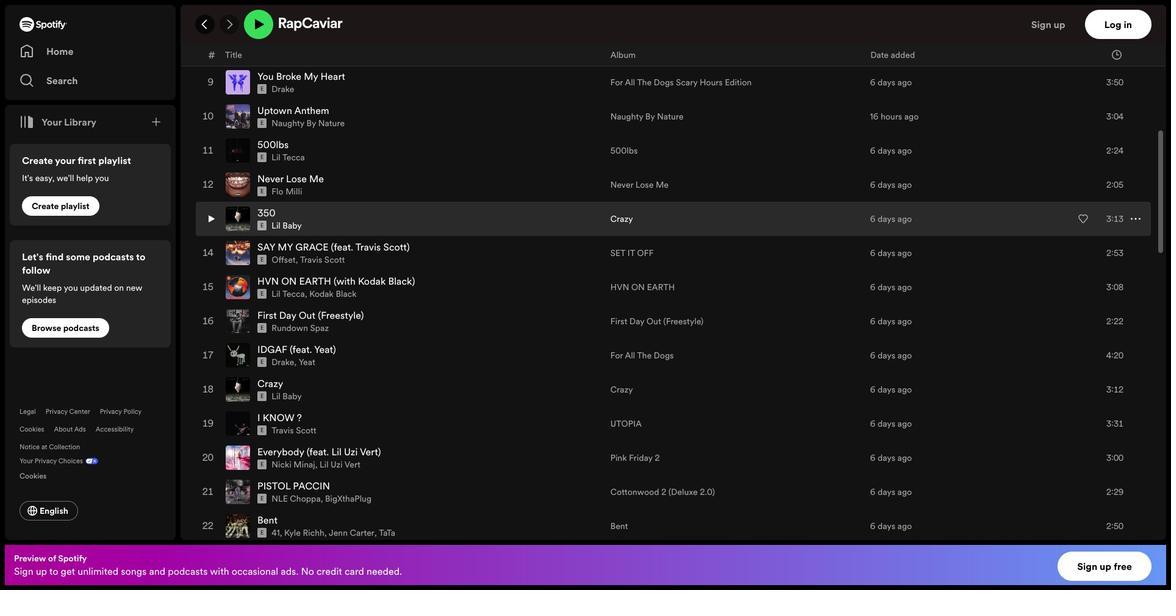 Task type: locate. For each thing, give the bounding box(es) containing it.
500lbs cell
[[226, 134, 601, 167]]

go forward image
[[225, 20, 234, 29]]

playlist
[[98, 154, 131, 167], [61, 200, 89, 212]]

0 horizontal spatial hvn
[[257, 275, 279, 288]]

friday up cottonwood on the right bottom
[[629, 452, 653, 464]]

hvn down set
[[611, 281, 629, 294]]

2 up cottonwood 2 (deluxe 2.0)
[[655, 452, 660, 464]]

cookies up notice
[[20, 425, 44, 434]]

to up 'new' at the top
[[136, 250, 146, 264]]

scott inside i know ? cell
[[296, 425, 316, 437]]

, inside the hvn on earth (with kodak black) cell
[[305, 288, 307, 300]]

0 horizontal spatial lose
[[286, 172, 307, 186]]

earth
[[299, 275, 331, 288], [647, 281, 675, 294]]

up for sign up free
[[1100, 560, 1112, 573]]

your privacy choices
[[20, 457, 83, 466]]

hvn down offset
[[257, 275, 279, 288]]

3 explicit element from the top
[[257, 118, 267, 128]]

14 days from the top
[[878, 486, 896, 499]]

sign for sign up
[[1032, 18, 1052, 31]]

episodes
[[22, 294, 56, 306]]

0 horizontal spatial naughty by nature link
[[272, 117, 345, 129]]

all for you broke my heart
[[625, 76, 635, 89]]

cookies down 'your privacy choices' on the left of the page
[[20, 471, 46, 481]]

baby inside crazy cell
[[283, 391, 302, 403]]

playlist inside create your first playlist it's easy, we'll help you
[[98, 154, 131, 167]]

0 horizontal spatial first
[[257, 309, 277, 322]]

0 horizontal spatial naughty by nature
[[272, 117, 345, 129]]

0 vertical spatial to
[[136, 250, 146, 264]]

41
[[272, 527, 280, 539]]

13 6 from the top
[[870, 452, 876, 464]]

2 for from the top
[[611, 350, 623, 362]]

15 6 days ago from the top
[[870, 521, 912, 533]]

on down the 'set it off' in the top right of the page
[[631, 281, 645, 294]]

you
[[257, 70, 274, 83]]

crazy link
[[611, 213, 633, 225], [257, 377, 283, 391], [611, 384, 633, 396]]

14 6 from the top
[[870, 486, 876, 499]]

4 days from the top
[[878, 145, 896, 157]]

1 lil baby from the top
[[272, 220, 302, 232]]

9 days from the top
[[878, 316, 896, 328]]

2 e from the top
[[261, 86, 264, 93]]

crazy down drake , yeat
[[257, 377, 283, 391]]

7 6 from the top
[[870, 247, 876, 259]]

0 vertical spatial lil baby
[[272, 220, 302, 232]]

mmhmm link up ftcu
[[257, 1, 297, 15]]

the for idgaf (feat. yeat)
[[637, 350, 652, 362]]

500lbs inside 500lbs cell
[[257, 138, 289, 151]]

play 350 by lil baby image
[[206, 212, 216, 226]]

privacy down at at the left
[[35, 457, 57, 466]]

crazy up utopia
[[611, 384, 633, 396]]

explicit element inside idgaf (feat. yeat) cell
[[257, 358, 267, 367]]

1 vertical spatial podcasts
[[63, 322, 99, 334]]

tecca inside 500lbs cell
[[282, 151, 305, 164]]

scott up hvn on earth (with kodak black) link at the left of page
[[324, 254, 345, 266]]

9 explicit element from the top
[[257, 323, 267, 333]]

pink friday 2 link up for all the dogs scary hours edition link
[[611, 42, 660, 54]]

1 horizontal spatial 500lbs
[[611, 145, 638, 157]]

bigxthaplug up jenn carter link
[[325, 493, 372, 505]]

i know ? link
[[257, 411, 302, 425]]

6 6 days ago from the top
[[870, 213, 912, 225]]

12 explicit element from the top
[[257, 426, 267, 436]]

never lose me link inside never lose me cell
[[257, 172, 324, 186]]

lose for never lose me e
[[286, 172, 307, 186]]

to left get
[[49, 565, 58, 578]]

tecca inside the hvn on earth (with kodak black) cell
[[282, 288, 305, 300]]

5 6 days ago from the top
[[870, 179, 912, 191]]

bent down 'nle'
[[257, 514, 278, 527]]

0 horizontal spatial bigxthaplug link
[[272, 15, 318, 27]]

8 e from the top
[[261, 291, 264, 298]]

uzi inside everybody (feat. lil uzi vert) e
[[344, 445, 358, 459]]

privacy center
[[46, 408, 90, 417]]

bigxthaplug inside mmhmm cell
[[272, 15, 318, 27]]

sign inside sign up button
[[1032, 18, 1052, 31]]

15 e from the top
[[261, 530, 264, 537]]

6 6 from the top
[[870, 213, 876, 225]]

0 horizontal spatial day
[[279, 309, 296, 322]]

edition
[[725, 76, 752, 89]]

1 horizontal spatial naughty
[[611, 111, 643, 123]]

#
[[208, 48, 215, 61]]

privacy for privacy center
[[46, 408, 68, 417]]

explicit element inside the everybody (feat. lil uzi vert) cell
[[257, 460, 267, 470]]

cookies for second cookies link from the top
[[20, 471, 46, 481]]

say my grace (feat. travis scott) cell
[[226, 237, 601, 270]]

1 horizontal spatial bigxthaplug link
[[325, 493, 372, 505]]

nle choppa , bigxthaplug
[[272, 493, 372, 505]]

6 days ago for never lose me
[[870, 179, 912, 191]]

2 lil baby from the top
[[272, 391, 302, 403]]

6 days ago for i know ?
[[870, 418, 912, 430]]

2 pink friday 2 from the top
[[611, 452, 660, 464]]

days for hvn on earth (with kodak black)
[[878, 281, 896, 294]]

travis left scott)
[[356, 240, 381, 254]]

ago for say my grace (feat. travis scott)
[[898, 247, 912, 259]]

2 baby from the top
[[283, 391, 302, 403]]

1 vertical spatial drake link
[[272, 356, 294, 369]]

6 explicit element from the top
[[257, 221, 267, 231]]

2:50
[[1107, 521, 1124, 533]]

on inside hvn on earth (with kodak black) e
[[281, 275, 297, 288]]

dogs left scary
[[654, 76, 674, 89]]

0 horizontal spatial 500lbs
[[257, 138, 289, 151]]

lil down offset link
[[272, 288, 281, 300]]

2 explicit element from the top
[[257, 84, 267, 94]]

4 explicit element from the top
[[257, 153, 267, 162]]

you inside create your first playlist it's easy, we'll help you
[[95, 172, 109, 184]]

explicit element inside i know ? cell
[[257, 426, 267, 436]]

create for playlist
[[32, 200, 59, 212]]

log in
[[1105, 18, 1132, 31]]

1 vertical spatial lil tecca link
[[272, 288, 305, 300]]

up
[[1054, 18, 1066, 31], [1100, 560, 1112, 573], [36, 565, 47, 578]]

5 days from the top
[[878, 179, 896, 191]]

pink friday 2 link up cottonwood on the right bottom
[[611, 452, 660, 464]]

nature
[[657, 111, 684, 123], [318, 117, 345, 129]]

home
[[46, 45, 73, 58]]

1 tecca from the top
[[282, 151, 305, 164]]

create inside create playlist button
[[32, 200, 59, 212]]

500lbs
[[257, 138, 289, 151], [611, 145, 638, 157]]

days inside 350 row
[[878, 213, 896, 225]]

mmhmm up album at the right top
[[611, 8, 645, 20]]

0 horizontal spatial scott
[[296, 425, 316, 437]]

the down the first day out (freestyle)
[[637, 350, 652, 362]]

day up for all the dogs link
[[630, 316, 645, 328]]

0 vertical spatial cookies
[[20, 425, 44, 434]]

playlist right first
[[98, 154, 131, 167]]

2 friday from the top
[[629, 452, 653, 464]]

earth up the first day out (freestyle)
[[647, 281, 675, 294]]

0 horizontal spatial 500lbs link
[[257, 138, 289, 151]]

lil up "never lose me e"
[[272, 151, 281, 164]]

1 drake from the top
[[272, 83, 294, 95]]

create inside create your first playlist it's easy, we'll help you
[[22, 154, 53, 167]]

2 the from the top
[[637, 350, 652, 362]]

ago for idgaf (feat. yeat)
[[898, 350, 912, 362]]

15 explicit element from the top
[[257, 528, 267, 538]]

bent for bent
[[611, 521, 628, 533]]

naughty by nature link down for all the dogs scary hours edition link
[[611, 111, 684, 123]]

0 horizontal spatial travis
[[272, 425, 294, 437]]

e inside "never lose me e"
[[261, 188, 264, 195]]

explicit element inside the first day out (freestyle) cell
[[257, 323, 267, 333]]

500lbs link up never lose me
[[611, 145, 638, 157]]

crazy
[[611, 213, 633, 225], [257, 377, 283, 391], [611, 384, 633, 396]]

1 6 days ago from the top
[[870, 8, 912, 20]]

crazy link up set
[[611, 213, 633, 225]]

drake inside idgaf (feat. yeat) cell
[[272, 356, 294, 369]]

4 6 days ago from the top
[[870, 145, 912, 157]]

up left of
[[36, 565, 47, 578]]

11 explicit element from the top
[[257, 392, 267, 402]]

kodak inside hvn on earth (with kodak black) e
[[358, 275, 386, 288]]

1 vertical spatial cookies
[[20, 471, 46, 481]]

your inside button
[[41, 115, 62, 129]]

earth for hvn on earth
[[647, 281, 675, 294]]

6 e from the top
[[261, 222, 264, 230]]

browse podcasts link
[[22, 318, 109, 338]]

14 e from the top
[[261, 496, 264, 503]]

1 e from the top
[[261, 17, 264, 25]]

e inside first day out (freestyle) e
[[261, 325, 264, 332]]

we'll
[[57, 172, 74, 184]]

up left log
[[1054, 18, 1066, 31]]

mmhmm inside cell
[[257, 1, 297, 15]]

500lbs for 500lbs
[[611, 145, 638, 157]]

1 horizontal spatial sign
[[1032, 18, 1052, 31]]

13 6 days ago from the top
[[870, 452, 912, 464]]

follow
[[22, 264, 50, 277]]

, inside pistol paccin cell
[[321, 493, 323, 505]]

uptown anthem link
[[257, 104, 329, 117]]

pink friday 2 link for 2:52
[[611, 42, 660, 54]]

lil inside the hvn on earth (with kodak black) cell
[[272, 288, 281, 300]]

explicit element inside pistol paccin cell
[[257, 494, 267, 504]]

2 pink from the top
[[611, 452, 627, 464]]

1 baby from the top
[[283, 220, 302, 232]]

ago
[[898, 8, 912, 20], [898, 42, 912, 54], [898, 76, 912, 89], [905, 111, 919, 123], [898, 145, 912, 157], [898, 179, 912, 191], [898, 213, 912, 225], [898, 247, 912, 259], [898, 281, 912, 294], [898, 316, 912, 328], [898, 350, 912, 362], [898, 384, 912, 396], [898, 418, 912, 430], [898, 452, 912, 464], [898, 486, 912, 499], [898, 521, 912, 533]]

0 horizontal spatial earth
[[299, 275, 331, 288]]

0 vertical spatial tecca
[[282, 151, 305, 164]]

6 days from the top
[[878, 213, 896, 225]]

2 vertical spatial (feat.
[[307, 445, 329, 459]]

nicki minaj , lil uzi vert
[[272, 459, 360, 471]]

1 horizontal spatial me
[[656, 179, 669, 191]]

1 horizontal spatial mmhmm
[[611, 8, 645, 20]]

1 horizontal spatial (freestyle)
[[663, 316, 704, 328]]

1 horizontal spatial you
[[95, 172, 109, 184]]

(freestyle) down black
[[318, 309, 364, 322]]

13 explicit element from the top
[[257, 460, 267, 470]]

7 explicit element from the top
[[257, 255, 267, 265]]

explicit element for uptown
[[257, 118, 267, 128]]

3 e from the top
[[261, 120, 264, 127]]

the down # row
[[637, 76, 652, 89]]

travis left ? in the bottom of the page
[[272, 425, 294, 437]]

up inside preview of spotify sign up to get unlimited songs and podcasts with occasional ads. no credit card needed.
[[36, 565, 47, 578]]

your for your privacy choices
[[20, 457, 33, 466]]

crazy up set
[[611, 213, 633, 225]]

3 6 days ago from the top
[[870, 76, 912, 89]]

3 days from the top
[[878, 76, 896, 89]]

1 6 from the top
[[870, 8, 876, 20]]

1 explicit element from the top
[[257, 16, 267, 26]]

0 vertical spatial baby
[[283, 220, 302, 232]]

1 vertical spatial tecca
[[282, 288, 305, 300]]

lose
[[286, 172, 307, 186], [636, 179, 654, 191]]

crazy inside 350 row
[[611, 213, 633, 225]]

14 explicit element from the top
[[257, 494, 267, 504]]

for down album at the right top
[[611, 76, 623, 89]]

cookies
[[20, 425, 44, 434], [20, 471, 46, 481]]

2 cookies from the top
[[20, 471, 46, 481]]

6 for say my grace (feat. travis scott)
[[870, 247, 876, 259]]

privacy up the 'accessibility' link
[[100, 408, 122, 417]]

9 6 from the top
[[870, 316, 876, 328]]

baby inside 350 cell
[[283, 220, 302, 232]]

you right keep
[[64, 282, 78, 294]]

days for pistol paccin
[[878, 486, 896, 499]]

explicit element for everybody
[[257, 460, 267, 470]]

sign inside preview of spotify sign up to get unlimited songs and podcasts with occasional ads. no credit card needed.
[[14, 565, 33, 578]]

1 horizontal spatial never
[[611, 179, 634, 191]]

lil inside everybody (feat. lil uzi vert) e
[[332, 445, 342, 459]]

drake up uptown
[[272, 83, 294, 95]]

8 explicit element from the top
[[257, 289, 267, 299]]

privacy policy link
[[100, 408, 142, 417]]

ago for pistol paccin
[[898, 486, 912, 499]]

naughty by nature inside uptown anthem 'cell'
[[272, 117, 345, 129]]

2 pink friday 2 link from the top
[[611, 452, 660, 464]]

1 vertical spatial for
[[611, 350, 623, 362]]

6
[[870, 8, 876, 20], [870, 42, 876, 54], [870, 76, 876, 89], [870, 145, 876, 157], [870, 179, 876, 191], [870, 213, 876, 225], [870, 247, 876, 259], [870, 281, 876, 294], [870, 316, 876, 328], [870, 350, 876, 362], [870, 384, 876, 396], [870, 418, 876, 430], [870, 452, 876, 464], [870, 486, 876, 499], [870, 521, 876, 533]]

0 horizontal spatial uzi
[[331, 459, 343, 471]]

explicit element inside say my grace (feat. travis scott) cell
[[257, 255, 267, 265]]

updated
[[80, 282, 112, 294]]

, inside idgaf (feat. yeat) cell
[[294, 356, 297, 369]]

crazy e
[[257, 377, 283, 400]]

up inside top bar and user menu element
[[1054, 18, 1066, 31]]

explicit element inside mmhmm cell
[[257, 16, 267, 26]]

1 vertical spatial travis scott link
[[272, 425, 316, 437]]

search
[[46, 74, 78, 87]]

0 vertical spatial bigxthaplug
[[272, 15, 318, 27]]

nle
[[272, 493, 288, 505]]

1 horizontal spatial scott
[[324, 254, 345, 266]]

6 for i know ?
[[870, 418, 876, 430]]

broke
[[276, 70, 301, 83]]

tecca up first day out (freestyle) e
[[282, 288, 305, 300]]

idgaf (feat. yeat) e
[[257, 343, 336, 366]]

privacy center link
[[46, 408, 90, 417]]

7 e from the top
[[261, 256, 264, 264]]

explicit element inside 500lbs cell
[[257, 153, 267, 162]]

500lbs link inside cell
[[257, 138, 289, 151]]

0 vertical spatial the
[[637, 76, 652, 89]]

earth down the offset , travis scott
[[299, 275, 331, 288]]

(feat. inside idgaf (feat. yeat) e
[[290, 343, 312, 356]]

friday for 3:00
[[629, 452, 653, 464]]

choppa
[[290, 493, 321, 505]]

all down album at the right top
[[625, 76, 635, 89]]

lil tecca link up rundown
[[272, 288, 305, 300]]

e inside uptown anthem e
[[261, 120, 264, 127]]

first day out (freestyle) link down hvn on earth on the right of page
[[611, 316, 704, 328]]

crazy for 350
[[611, 213, 633, 225]]

lil tecca link up "never lose me e"
[[272, 151, 305, 164]]

nature down the 'heart' on the left top of the page
[[318, 117, 345, 129]]

7 days from the top
[[878, 247, 896, 259]]

1 vertical spatial 2
[[655, 452, 660, 464]]

uptown anthem cell
[[226, 100, 601, 133]]

1 horizontal spatial bent
[[611, 521, 628, 533]]

crazy link up utopia
[[611, 384, 633, 396]]

2 dogs from the top
[[654, 350, 674, 362]]

1 pink friday 2 from the top
[[611, 42, 660, 54]]

scary
[[676, 76, 698, 89]]

first inside first day out (freestyle) e
[[257, 309, 277, 322]]

days for bent
[[878, 521, 896, 533]]

lose inside "never lose me e"
[[286, 172, 307, 186]]

0 horizontal spatial mmhmm link
[[257, 1, 297, 15]]

0 horizontal spatial you
[[64, 282, 78, 294]]

lose up 350 row
[[636, 179, 654, 191]]

travis right offset link
[[300, 254, 322, 266]]

5 6 from the top
[[870, 179, 876, 191]]

first day out (freestyle) cell
[[226, 305, 601, 338]]

e inside 'i know ? e'
[[261, 427, 264, 435]]

2
[[655, 42, 660, 54], [655, 452, 660, 464], [661, 486, 667, 499]]

2 vertical spatial podcasts
[[168, 565, 208, 578]]

1 the from the top
[[637, 76, 652, 89]]

9 6 days ago from the top
[[870, 316, 912, 328]]

friday up for all the dogs scary hours edition link
[[629, 42, 653, 54]]

12 6 from the top
[[870, 418, 876, 430]]

bigxthaplug link up jenn carter link
[[325, 493, 372, 505]]

set
[[611, 247, 626, 259]]

12 e from the top
[[261, 427, 264, 435]]

explicit element inside uptown anthem 'cell'
[[257, 118, 267, 128]]

dogs for you broke my heart
[[654, 76, 674, 89]]

1 lil tecca link from the top
[[272, 151, 305, 164]]

duration element
[[1112, 50, 1122, 59]]

0 horizontal spatial up
[[36, 565, 47, 578]]

hvn inside hvn on earth (with kodak black) e
[[257, 275, 279, 288]]

lil baby for 350
[[272, 220, 302, 232]]

drake left yeat link
[[272, 356, 294, 369]]

6 for pistol paccin
[[870, 486, 876, 499]]

naughty by nature link up lil tecca
[[272, 117, 345, 129]]

1 vertical spatial your
[[20, 457, 33, 466]]

12 days from the top
[[878, 418, 896, 430]]

10 days from the top
[[878, 350, 896, 362]]

(freestyle)
[[318, 309, 364, 322], [663, 316, 704, 328]]

,
[[296, 254, 298, 266], [305, 288, 307, 300], [294, 356, 297, 369], [315, 459, 318, 471], [321, 493, 323, 505], [280, 527, 282, 539], [324, 527, 327, 539], [375, 527, 377, 539]]

1 cookies from the top
[[20, 425, 44, 434]]

create down easy,
[[32, 200, 59, 212]]

6 days ago for bent
[[870, 521, 912, 533]]

0 vertical spatial your
[[41, 115, 62, 129]]

1 vertical spatial baby
[[283, 391, 302, 403]]

# row
[[196, 44, 1151, 66]]

earth inside hvn on earth (with kodak black) e
[[299, 275, 331, 288]]

2 drake from the top
[[272, 356, 294, 369]]

1 pink friday 2 link from the top
[[611, 42, 660, 54]]

drake link
[[272, 83, 294, 95], [272, 356, 294, 369]]

naughty by nature up lil tecca
[[272, 117, 345, 129]]

lil up my
[[272, 220, 281, 232]]

first up for all the dogs link
[[611, 316, 627, 328]]

up left 'free'
[[1100, 560, 1112, 573]]

pink friday 2 up cottonwood on the right bottom
[[611, 452, 660, 464]]

friday
[[629, 42, 653, 54], [629, 452, 653, 464]]

3:00
[[1107, 452, 1124, 464]]

1 horizontal spatial on
[[631, 281, 645, 294]]

1 vertical spatial bigxthaplug
[[325, 493, 372, 505]]

0 vertical spatial friday
[[629, 42, 653, 54]]

nature down for all the dogs scary hours edition link
[[657, 111, 684, 123]]

ago for 350
[[898, 213, 912, 225]]

out inside first day out (freestyle) e
[[299, 309, 315, 322]]

pink
[[611, 42, 627, 54], [611, 452, 627, 464]]

1 pink from the top
[[611, 42, 627, 54]]

2 horizontal spatial up
[[1100, 560, 1112, 573]]

0 horizontal spatial out
[[299, 309, 315, 322]]

find
[[46, 250, 64, 264]]

dogs down the first day out (freestyle)
[[654, 350, 674, 362]]

days for idgaf (feat. yeat)
[[878, 350, 896, 362]]

me right milli
[[309, 172, 324, 186]]

black)
[[388, 275, 415, 288]]

days for i know ?
[[878, 418, 896, 430]]

explicit element inside the hvn on earth (with kodak black) cell
[[257, 289, 267, 299]]

0 horizontal spatial bent
[[257, 514, 278, 527]]

1 all from the top
[[625, 76, 635, 89]]

playlist down 'help'
[[61, 200, 89, 212]]

(freestyle) down hvn on earth on the right of page
[[663, 316, 704, 328]]

3 6 from the top
[[870, 76, 876, 89]]

500lbs down uptown
[[257, 138, 289, 151]]

350 e
[[257, 206, 276, 230]]

lil baby inside crazy cell
[[272, 391, 302, 403]]

nature inside uptown anthem 'cell'
[[318, 117, 345, 129]]

14 6 days ago from the top
[[870, 486, 912, 499]]

day down lil tecca , kodak black
[[279, 309, 296, 322]]

8 6 from the top
[[870, 281, 876, 294]]

baby up my
[[283, 220, 302, 232]]

0 vertical spatial for
[[611, 76, 623, 89]]

1 vertical spatial dogs
[[654, 350, 674, 362]]

lil inside crazy cell
[[272, 391, 281, 403]]

vert)
[[360, 445, 381, 459]]

day for first day out (freestyle) e
[[279, 309, 296, 322]]

1 vertical spatial to
[[49, 565, 58, 578]]

11 6 from the top
[[870, 384, 876, 396]]

1 horizontal spatial up
[[1054, 18, 1066, 31]]

6 days ago inside 350 row
[[870, 213, 912, 225]]

6 inside 350 row
[[870, 213, 876, 225]]

ago for first day out (freestyle)
[[898, 316, 912, 328]]

6 for everybody (feat. lil uzi vert)
[[870, 452, 876, 464]]

0 vertical spatial pink friday 2 link
[[611, 42, 660, 54]]

6 for 500lbs
[[870, 145, 876, 157]]

0 horizontal spatial sign
[[14, 565, 33, 578]]

(feat. inside everybody (feat. lil uzi vert) e
[[307, 445, 329, 459]]

policy
[[124, 408, 142, 417]]

1 vertical spatial bigxthaplug link
[[325, 493, 372, 505]]

me up 350 row
[[656, 179, 669, 191]]

naughty for naughty by nature link inside uptown anthem 'cell'
[[272, 117, 304, 129]]

cookies link up notice
[[20, 425, 44, 434]]

explicit element
[[257, 16, 267, 26], [257, 84, 267, 94], [257, 118, 267, 128], [257, 153, 267, 162], [257, 187, 267, 197], [257, 221, 267, 231], [257, 255, 267, 265], [257, 289, 267, 299], [257, 323, 267, 333], [257, 358, 267, 367], [257, 392, 267, 402], [257, 426, 267, 436], [257, 460, 267, 470], [257, 494, 267, 504], [257, 528, 267, 538]]

travis
[[356, 240, 381, 254], [300, 254, 322, 266], [272, 425, 294, 437]]

privacy up about
[[46, 408, 68, 417]]

mmhmm link up album at the right top
[[611, 8, 645, 20]]

2 left (deluxe
[[661, 486, 667, 499]]

tecca
[[282, 151, 305, 164], [282, 288, 305, 300]]

5 explicit element from the top
[[257, 187, 267, 197]]

hvn on earth (with kodak black) cell
[[226, 271, 601, 304]]

by inside uptown anthem 'cell'
[[307, 117, 316, 129]]

11 e from the top
[[261, 393, 264, 400]]

# column header
[[208, 44, 215, 65]]

explicit element for say
[[257, 255, 267, 265]]

1 drake link from the top
[[272, 83, 294, 95]]

0 horizontal spatial bigxthaplug
[[272, 15, 318, 27]]

11 days from the top
[[878, 384, 896, 396]]

10 e from the top
[[261, 359, 264, 366]]

8 6 days ago from the top
[[870, 281, 912, 294]]

1 horizontal spatial uzi
[[344, 445, 358, 459]]

7 6 days ago from the top
[[870, 247, 912, 259]]

1 horizontal spatial your
[[41, 115, 62, 129]]

1 horizontal spatial to
[[136, 250, 146, 264]]

1 horizontal spatial naughty by nature
[[611, 111, 684, 123]]

pink friday 2 link for 3:00
[[611, 452, 660, 464]]

lil baby link
[[272, 220, 302, 232], [272, 391, 302, 403]]

lil baby link inside crazy cell
[[272, 391, 302, 403]]

about ads
[[54, 425, 86, 434]]

0 vertical spatial travis scott link
[[300, 254, 345, 266]]

4 6 from the top
[[870, 145, 876, 157]]

your down notice
[[20, 457, 33, 466]]

lil baby
[[272, 220, 302, 232], [272, 391, 302, 403]]

0 vertical spatial playlist
[[98, 154, 131, 167]]

first up idgaf
[[257, 309, 277, 322]]

2:53
[[1107, 247, 1124, 259]]

lil left vert
[[332, 445, 342, 459]]

e inside pistol paccin e
[[261, 496, 264, 503]]

0 horizontal spatial bent link
[[257, 514, 278, 527]]

16
[[870, 111, 879, 123]]

podcasts right browse
[[63, 322, 99, 334]]

naughty inside uptown anthem 'cell'
[[272, 117, 304, 129]]

2:29
[[1107, 486, 1124, 499]]

1 vertical spatial pink friday 2
[[611, 452, 660, 464]]

13 days from the top
[[878, 452, 896, 464]]

0 horizontal spatial playlist
[[61, 200, 89, 212]]

lil baby up my
[[272, 220, 302, 232]]

1 horizontal spatial travis
[[300, 254, 322, 266]]

dogs for idgaf (feat. yeat)
[[654, 350, 674, 362]]

1 vertical spatial pink
[[611, 452, 627, 464]]

explicit element inside bent cell
[[257, 528, 267, 538]]

by right uptown
[[307, 117, 316, 129]]

1 vertical spatial the
[[637, 350, 652, 362]]

0 vertical spatial drake
[[272, 83, 294, 95]]

days for everybody (feat. lil uzi vert)
[[878, 452, 896, 464]]

explicit element for hvn
[[257, 289, 267, 299]]

podcasts right and
[[168, 565, 208, 578]]

6 days ago
[[870, 8, 912, 20], [870, 42, 912, 54], [870, 76, 912, 89], [870, 145, 912, 157], [870, 179, 912, 191], [870, 213, 912, 225], [870, 247, 912, 259], [870, 281, 912, 294], [870, 316, 912, 328], [870, 350, 912, 362], [870, 384, 912, 396], [870, 418, 912, 430], [870, 452, 912, 464], [870, 486, 912, 499], [870, 521, 912, 533]]

lil baby up the i know ? link
[[272, 391, 302, 403]]

500lbs link
[[257, 138, 289, 151], [611, 145, 638, 157]]

bent link
[[257, 514, 278, 527], [611, 521, 628, 533]]

1 vertical spatial (feat.
[[290, 343, 312, 356]]

day inside first day out (freestyle) e
[[279, 309, 296, 322]]

by down for all the dogs scary hours edition link
[[646, 111, 655, 123]]

2 tecca from the top
[[282, 288, 305, 300]]

6 for you broke my heart
[[870, 76, 876, 89]]

bigxthaplug link for nle
[[325, 493, 372, 505]]

you inside let's find some podcasts to follow we'll keep you updated on new episodes
[[64, 282, 78, 294]]

0 vertical spatial create
[[22, 154, 53, 167]]

13 e from the top
[[261, 461, 264, 469]]

bent down cottonwood on the right bottom
[[611, 521, 628, 533]]

kyle
[[284, 527, 301, 539]]

explicit element for never
[[257, 187, 267, 197]]

everybody (feat. lil uzi vert) e
[[257, 445, 381, 469]]

11 6 days ago from the top
[[870, 384, 912, 396]]

0 horizontal spatial your
[[20, 457, 33, 466]]

naughty by nature down for all the dogs scary hours edition link
[[611, 111, 684, 123]]

explicit element inside 350 cell
[[257, 221, 267, 231]]

to inside preview of spotify sign up to get unlimited songs and podcasts with occasional ads. no credit card needed.
[[49, 565, 58, 578]]

bigxthaplug up ftcu
[[272, 15, 318, 27]]

bent link down 'nle'
[[257, 514, 278, 527]]

you for first
[[95, 172, 109, 184]]

500lbs link down uptown
[[257, 138, 289, 151]]

bigxthaplug link up ftcu
[[272, 15, 318, 27]]

california consumer privacy act (ccpa) opt-out icon image
[[83, 457, 98, 469]]

tecca up "never lose me e"
[[282, 151, 305, 164]]

first day out (freestyle) link
[[257, 309, 364, 322], [611, 316, 704, 328]]

naughty by nature
[[611, 111, 684, 123], [272, 117, 345, 129]]

me for never lose me
[[656, 179, 669, 191]]

0 vertical spatial lil tecca link
[[272, 151, 305, 164]]

1 days from the top
[[878, 8, 896, 20]]

you right 'help'
[[95, 172, 109, 184]]

2 days from the top
[[878, 42, 896, 54]]

naughty by nature for naughty by nature link to the right
[[611, 111, 684, 123]]

on down offset
[[281, 275, 297, 288]]

(freestyle) inside first day out (freestyle) e
[[318, 309, 364, 322]]

for for idgaf (feat. yeat)
[[611, 350, 623, 362]]

on for hvn on earth
[[631, 281, 645, 294]]

hvn
[[257, 275, 279, 288], [611, 281, 629, 294]]

first day out (freestyle) link down lil tecca , kodak black
[[257, 309, 364, 322]]

(feat. for lil
[[307, 445, 329, 459]]

2 all from the top
[[625, 350, 635, 362]]

1 dogs from the top
[[654, 76, 674, 89]]

0 vertical spatial lil baby link
[[272, 220, 302, 232]]

0 vertical spatial cookies link
[[20, 425, 44, 434]]

accessibility link
[[96, 425, 134, 434]]

all down the first day out (freestyle)
[[625, 350, 635, 362]]

12 6 days ago from the top
[[870, 418, 912, 430]]

sign up free
[[1078, 560, 1132, 573]]

1 horizontal spatial first
[[611, 316, 627, 328]]

on
[[114, 282, 124, 294]]

never inside "never lose me e"
[[257, 172, 284, 186]]

lil right minaj
[[320, 459, 329, 471]]

1 horizontal spatial hvn
[[611, 281, 629, 294]]

1 vertical spatial cookies link
[[20, 469, 56, 482]]

ago for you broke my heart
[[898, 76, 912, 89]]

0 horizontal spatial to
[[49, 565, 58, 578]]

date
[[871, 49, 889, 61]]

drake inside you broke my heart cell
[[272, 83, 294, 95]]

idgaf
[[257, 343, 287, 356]]

1 cookies link from the top
[[20, 425, 44, 434]]

explicit element inside crazy cell
[[257, 392, 267, 402]]

4 e from the top
[[261, 154, 264, 161]]

scott up everybody (feat. lil uzi vert) link
[[296, 425, 316, 437]]

1 vertical spatial all
[[625, 350, 635, 362]]

bent cell
[[226, 510, 601, 543]]

songs
[[121, 565, 147, 578]]

10 6 from the top
[[870, 350, 876, 362]]

bigxthaplug link
[[272, 15, 318, 27], [325, 493, 372, 505]]

1 vertical spatial lil baby
[[272, 391, 302, 403]]

sign inside sign up free button
[[1078, 560, 1098, 573]]

kodak right (with
[[358, 275, 386, 288]]

drake link up uptown
[[272, 83, 294, 95]]

explicit element for first
[[257, 323, 267, 333]]

0 vertical spatial 2
[[655, 42, 660, 54]]

rundown
[[272, 322, 308, 334]]

0 vertical spatial podcasts
[[93, 250, 134, 264]]

mmhmm e
[[257, 1, 297, 25]]

explicit element inside you broke my heart cell
[[257, 84, 267, 94]]

0 vertical spatial pink
[[611, 42, 627, 54]]

mmhmm up ftcu
[[257, 1, 297, 15]]

main element
[[5, 5, 176, 541]]

10 6 days ago from the top
[[870, 350, 912, 362]]

keep
[[43, 282, 62, 294]]

credit
[[317, 565, 342, 578]]

0 vertical spatial dogs
[[654, 76, 674, 89]]

drake for drake , yeat
[[272, 356, 294, 369]]

explicit element inside never lose me cell
[[257, 187, 267, 197]]

15 days from the top
[[878, 521, 896, 533]]

explicit element for you
[[257, 84, 267, 94]]

yeat link
[[299, 356, 315, 369]]

350
[[257, 206, 276, 220]]

1 vertical spatial create
[[32, 200, 59, 212]]

6 for first day out (freestyle)
[[870, 316, 876, 328]]

earth for hvn on earth (with kodak black) e
[[299, 275, 331, 288]]

15 6 from the top
[[870, 521, 876, 533]]

mmhmm for mmhmm
[[611, 8, 645, 20]]

ago inside 350 row
[[898, 213, 912, 225]]

6 days ago for say my grace (feat. travis scott)
[[870, 247, 912, 259]]

days for 500lbs
[[878, 145, 896, 157]]

bent for bent e
[[257, 514, 278, 527]]

drake link left yeat link
[[272, 356, 294, 369]]

days
[[878, 8, 896, 20], [878, 42, 896, 54], [878, 76, 896, 89], [878, 145, 896, 157], [878, 179, 896, 191], [878, 213, 896, 225], [878, 247, 896, 259], [878, 281, 896, 294], [878, 316, 896, 328], [878, 350, 896, 362], [878, 384, 896, 396], [878, 418, 896, 430], [878, 452, 896, 464], [878, 486, 896, 499], [878, 521, 896, 533]]

1 vertical spatial pink friday 2 link
[[611, 452, 660, 464]]

lil baby inside 350 cell
[[272, 220, 302, 232]]

1 lil baby link from the top
[[272, 220, 302, 232]]

explicit element for mmhmm
[[257, 16, 267, 26]]



Task type: vqa. For each thing, say whether or not it's contained in the screenshot.
7th Explicit element
yes



Task type: describe. For each thing, give the bounding box(es) containing it.
3:13 cell
[[1068, 203, 1141, 236]]

hvn for hvn on earth (with kodak black) e
[[257, 275, 279, 288]]

crazy cell
[[226, 373, 601, 406]]

your for your library
[[41, 115, 62, 129]]

days for never lose me
[[878, 179, 896, 191]]

ago for crazy
[[898, 384, 912, 396]]

350 link
[[257, 206, 276, 220]]

tata link
[[379, 527, 395, 539]]

explicit element for i
[[257, 426, 267, 436]]

(deluxe
[[669, 486, 698, 499]]

bigxthaplug inside pistol paccin cell
[[325, 493, 372, 505]]

milli
[[286, 186, 302, 198]]

unlimited
[[78, 565, 118, 578]]

in
[[1124, 18, 1132, 31]]

to inside let's find some podcasts to follow we'll keep you updated on new episodes
[[136, 250, 146, 264]]

1 horizontal spatial first day out (freestyle) link
[[611, 316, 704, 328]]

top bar and user menu element
[[181, 5, 1167, 44]]

flo milli
[[272, 186, 302, 198]]

2 vertical spatial 2
[[661, 486, 667, 499]]

6 days ago for crazy
[[870, 384, 912, 396]]

help
[[76, 172, 93, 184]]

carter
[[350, 527, 375, 539]]

days for you broke my heart
[[878, 76, 896, 89]]

say my grace (feat. travis scott) e
[[257, 240, 410, 264]]

lose for never lose me
[[636, 179, 654, 191]]

ago for uptown anthem
[[905, 111, 919, 123]]

e inside 500lbs e
[[261, 154, 264, 161]]

at
[[41, 443, 47, 452]]

go back image
[[200, 20, 210, 29]]

first day out (freestyle) e
[[257, 309, 364, 332]]

hvn for hvn on earth
[[611, 281, 629, 294]]

ago for everybody (feat. lil uzi vert)
[[898, 452, 912, 464]]

search link
[[20, 68, 161, 93]]

ago for never lose me
[[898, 179, 912, 191]]

never lose me cell
[[226, 169, 601, 201]]

podcasts inside let's find some podcasts to follow we'll keep you updated on new episodes
[[93, 250, 134, 264]]

naughty for naughty by nature link to the right
[[611, 111, 643, 123]]

6 for never lose me
[[870, 179, 876, 191]]

you broke my heart e
[[257, 70, 345, 93]]

travis scott
[[272, 425, 316, 437]]

1 horizontal spatial mmhmm link
[[611, 8, 645, 20]]

ago for bent
[[898, 521, 912, 533]]

minaj
[[294, 459, 315, 471]]

mmhmm link inside cell
[[257, 1, 297, 15]]

utopia
[[611, 418, 642, 430]]

travis scott link for travis
[[300, 254, 345, 266]]

everybody (feat. lil uzi vert) link
[[257, 445, 381, 459]]

rundown spaz
[[272, 322, 329, 334]]

crazy link down drake , yeat
[[257, 377, 283, 391]]

6 for crazy
[[870, 384, 876, 396]]

2:22
[[1107, 316, 1124, 328]]

drake for drake
[[272, 83, 294, 95]]

pistol paccin cell
[[226, 476, 601, 509]]

i know ? cell
[[226, 408, 601, 441]]

playlist inside button
[[61, 200, 89, 212]]

3:12
[[1107, 384, 1124, 396]]

e inside idgaf (feat. yeat) e
[[261, 359, 264, 366]]

pink for 3:00
[[611, 452, 627, 464]]

350 cell
[[226, 203, 601, 236]]

never for never lose me
[[611, 179, 634, 191]]

you broke my heart cell
[[226, 66, 601, 99]]

never for never lose me e
[[257, 172, 284, 186]]

some
[[66, 250, 90, 264]]

4:20
[[1107, 350, 1124, 362]]

let's find some podcasts to follow we'll keep you updated on new episodes
[[22, 250, 146, 306]]

cottonwood
[[611, 486, 659, 499]]

1 horizontal spatial bent link
[[611, 521, 628, 533]]

0 horizontal spatial kodak
[[309, 288, 334, 300]]

lil inside 350 cell
[[272, 220, 281, 232]]

baby for 350
[[283, 220, 302, 232]]

e inside mmhmm e
[[261, 17, 264, 25]]

accessibility
[[96, 425, 134, 434]]

e inside you broke my heart e
[[261, 86, 264, 93]]

about
[[54, 425, 73, 434]]

1 horizontal spatial never lose me link
[[611, 179, 669, 191]]

my
[[278, 240, 293, 254]]

black
[[336, 288, 357, 300]]

, inside say my grace (feat. travis scott) cell
[[296, 254, 298, 266]]

podcasts inside preview of spotify sign up to get unlimited songs and podcasts with occasional ads. no credit card needed.
[[168, 565, 208, 578]]

2:05
[[1107, 179, 1124, 191]]

everybody
[[257, 445, 304, 459]]

days for first day out (freestyle)
[[878, 316, 896, 328]]

cottonwood 2 (deluxe 2.0) link
[[611, 486, 715, 499]]

first for first day out (freestyle)
[[611, 316, 627, 328]]

card
[[345, 565, 364, 578]]

out for first day out (freestyle) e
[[299, 309, 315, 322]]

e inside crazy e
[[261, 393, 264, 400]]

2 cookies link from the top
[[20, 469, 56, 482]]

3:31
[[1107, 418, 1124, 430]]

ftcu cell
[[226, 32, 601, 65]]

all for idgaf (feat. yeat)
[[625, 350, 635, 362]]

6 for 350
[[870, 213, 876, 225]]

collection
[[49, 443, 80, 452]]

spotify image
[[20, 17, 67, 32]]

english button
[[20, 502, 78, 521]]

travis inside i know ? cell
[[272, 425, 294, 437]]

log
[[1105, 18, 1122, 31]]

pink for 2:52
[[611, 42, 627, 54]]

lil tecca , kodak black
[[272, 288, 357, 300]]

vert
[[345, 459, 360, 471]]

nicki minaj link
[[272, 459, 315, 471]]

let's
[[22, 250, 43, 264]]

tecca for lil tecca
[[282, 151, 305, 164]]

e inside the say my grace (feat. travis scott) e
[[261, 256, 264, 264]]

hours
[[700, 76, 723, 89]]

mmhmm for mmhmm e
[[257, 1, 297, 15]]

ftcu link
[[257, 36, 283, 49]]

(freestyle) for first day out (freestyle)
[[663, 316, 704, 328]]

off
[[637, 247, 654, 259]]

yeat
[[299, 356, 315, 369]]

lil inside 500lbs cell
[[272, 151, 281, 164]]

ago for i know ?
[[898, 418, 912, 430]]

pink friday 2 for 2:52
[[611, 42, 660, 54]]

grace
[[295, 240, 329, 254]]

paccin
[[293, 480, 330, 493]]

crazy inside crazy cell
[[257, 377, 283, 391]]

podcasts inside browse podcasts link
[[63, 322, 99, 334]]

for for you broke my heart
[[611, 76, 623, 89]]

pistol
[[257, 480, 291, 493]]

6 days ago for 350
[[870, 213, 912, 225]]

rapcaviar
[[278, 17, 343, 32]]

(freestyle) for first day out (freestyle) e
[[318, 309, 364, 322]]

e inside everybody (feat. lil uzi vert) e
[[261, 461, 264, 469]]

6 for idgaf (feat. yeat)
[[870, 350, 876, 362]]

first for first day out (freestyle) e
[[257, 309, 277, 322]]

never lose me e
[[257, 172, 324, 195]]

drake , yeat
[[272, 356, 315, 369]]

rundown spaz link
[[272, 322, 329, 334]]

uptown anthem e
[[257, 104, 329, 127]]

explicit element for pistol
[[257, 494, 267, 504]]

tata
[[379, 527, 395, 539]]

6 days ago for 500lbs
[[870, 145, 912, 157]]

i
[[257, 411, 260, 425]]

get
[[61, 565, 75, 578]]

set it off
[[611, 247, 654, 259]]

your privacy choices button
[[20, 457, 83, 466]]

pistol paccin e
[[257, 480, 330, 503]]

hvn on earth
[[611, 281, 675, 294]]

2 for 3:00
[[655, 452, 660, 464]]

day for first day out (freestyle)
[[630, 316, 645, 328]]

pink friday 2 for 3:00
[[611, 452, 660, 464]]

me for never lose me e
[[309, 172, 324, 186]]

duration image
[[1112, 50, 1122, 59]]

bigxthaplug link for mmhmm
[[272, 15, 318, 27]]

2 drake link from the top
[[272, 356, 294, 369]]

easy,
[[35, 172, 55, 184]]

flo
[[272, 186, 283, 198]]

e inside hvn on earth (with kodak black) e
[[261, 291, 264, 298]]

library
[[64, 115, 96, 129]]

1 horizontal spatial nature
[[657, 111, 684, 123]]

days for mmhmm
[[878, 8, 896, 20]]

1 horizontal spatial naughty by nature link
[[611, 111, 684, 123]]

travis inside the say my grace (feat. travis scott) e
[[356, 240, 381, 254]]

naughty by nature link inside uptown anthem 'cell'
[[272, 117, 345, 129]]

1 horizontal spatial 500lbs link
[[611, 145, 638, 157]]

title
[[225, 49, 242, 61]]

(feat. for yeat)
[[290, 343, 312, 356]]

cookies for first cookies link from the top of the main element
[[20, 425, 44, 434]]

heart
[[321, 70, 345, 83]]

2 6 from the top
[[870, 42, 876, 54]]

scott inside cell
[[324, 254, 345, 266]]

crazy for crazy
[[611, 384, 633, 396]]

privacy for privacy policy
[[100, 408, 122, 417]]

up for sign up
[[1054, 18, 1066, 31]]

of
[[48, 553, 56, 565]]

days for crazy
[[878, 384, 896, 396]]

pistol paccin link
[[257, 480, 330, 493]]

notice at collection link
[[20, 443, 80, 452]]

1:59
[[1107, 8, 1124, 20]]

say my grace (feat. travis scott) link
[[257, 240, 410, 254]]

explicit element for 500lbs
[[257, 153, 267, 162]]

everybody (feat. lil uzi vert) cell
[[226, 442, 601, 475]]

i know ? e
[[257, 411, 302, 435]]

tecca for lil tecca , kodak black
[[282, 288, 305, 300]]

mmhmm cell
[[226, 0, 601, 31]]

lil baby for crazy
[[272, 391, 302, 403]]

my
[[304, 70, 318, 83]]

0 horizontal spatial first day out (freestyle) link
[[257, 309, 364, 322]]

you for some
[[64, 282, 78, 294]]

350 row
[[196, 202, 1151, 236]]

log in button
[[1085, 10, 1152, 39]]

e inside bent e
[[261, 530, 264, 537]]

crazy link for crazy
[[611, 384, 633, 396]]

lil baby link for crazy
[[272, 391, 302, 403]]

500lbs for 500lbs e
[[257, 138, 289, 151]]

idgaf (feat. yeat) cell
[[226, 339, 601, 372]]

ago for hvn on earth (with kodak black)
[[898, 281, 912, 294]]

2 6 days ago from the top
[[870, 42, 912, 54]]

lil tecca
[[272, 151, 305, 164]]

2 lil tecca link from the top
[[272, 288, 305, 300]]

, inside the everybody (feat. lil uzi vert) cell
[[315, 459, 318, 471]]

friday for 2:52
[[629, 42, 653, 54]]

we'll
[[22, 282, 41, 294]]

baby for crazy
[[283, 391, 302, 403]]

ago for mmhmm
[[898, 8, 912, 20]]

privacy policy
[[100, 408, 142, 417]]

6 days ago for everybody (feat. lil uzi vert)
[[870, 452, 912, 464]]

offset , travis scott
[[272, 254, 345, 266]]

6 days ago for pistol paccin
[[870, 486, 912, 499]]

hvn on earth (with kodak black) link
[[257, 275, 415, 288]]

6 for hvn on earth (with kodak black)
[[870, 281, 876, 294]]

sign for sign up free
[[1078, 560, 1098, 573]]

it
[[628, 247, 635, 259]]

yeat)
[[314, 343, 336, 356]]

offset
[[272, 254, 296, 266]]

(with
[[334, 275, 356, 288]]

for all the dogs link
[[611, 350, 674, 362]]

e inside 350 e
[[261, 222, 264, 230]]

explicit element for crazy
[[257, 392, 267, 402]]

explicit element for idgaf
[[257, 358, 267, 367]]

(feat. inside the say my grace (feat. travis scott) e
[[331, 240, 353, 254]]

days for say my grace (feat. travis scott)
[[878, 247, 896, 259]]

6 days ago for idgaf (feat. yeat)
[[870, 350, 912, 362]]

6 for mmhmm
[[870, 8, 876, 20]]



